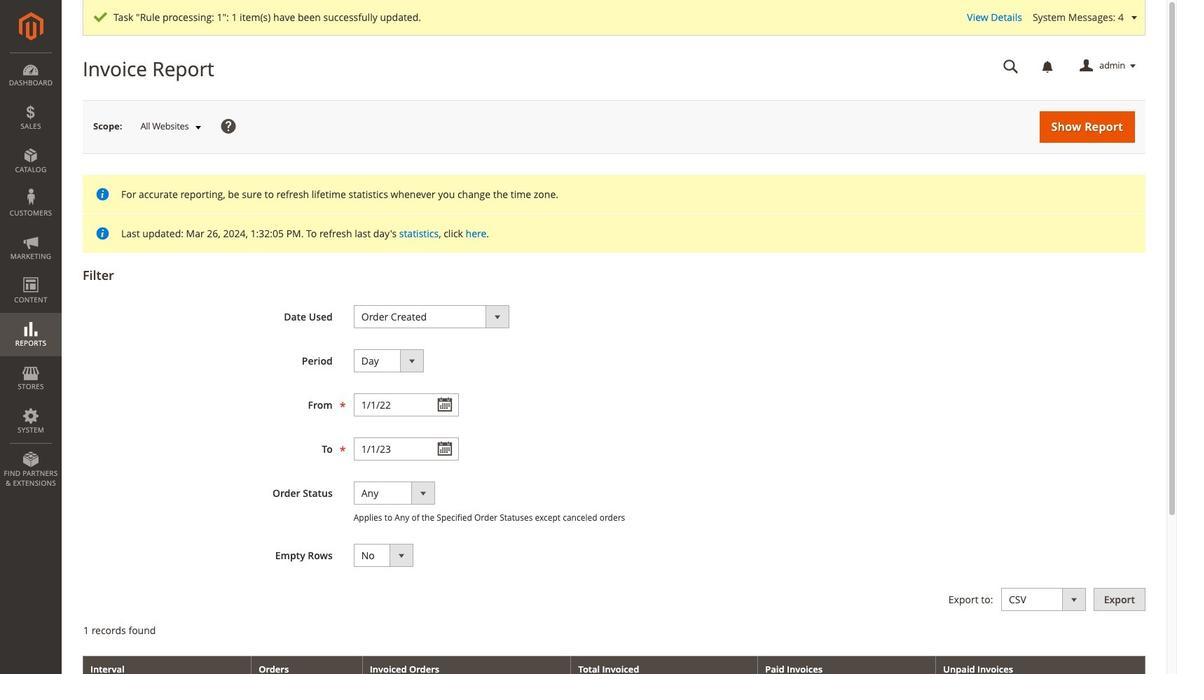 Task type: locate. For each thing, give the bounding box(es) containing it.
None text field
[[994, 54, 1029, 78], [354, 438, 459, 461], [994, 54, 1029, 78], [354, 438, 459, 461]]

magento admin panel image
[[19, 12, 43, 41]]

None text field
[[354, 394, 459, 417]]

menu bar
[[0, 53, 62, 496]]



Task type: vqa. For each thing, say whether or not it's contained in the screenshot.
To text box on the top right of page
no



